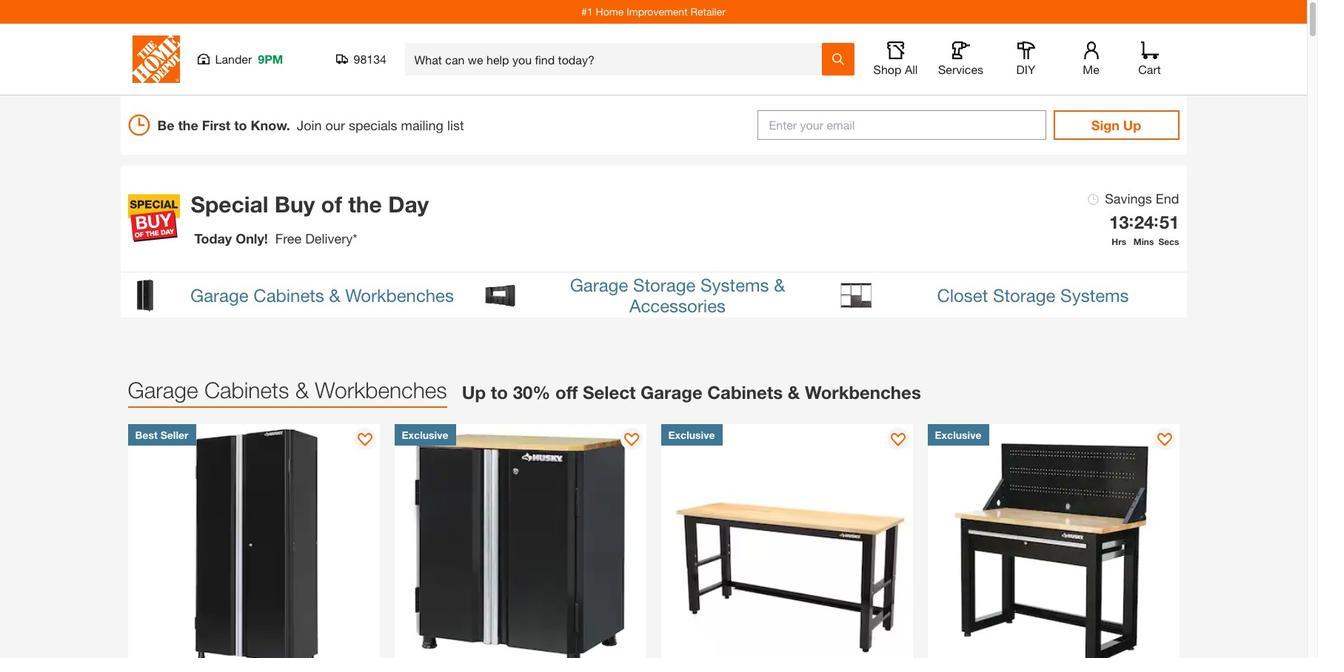 Task type: locate. For each thing, give the bounding box(es) containing it.
workbenches
[[345, 285, 454, 306], [315, 377, 447, 403], [805, 382, 921, 403]]

&
[[774, 274, 785, 295], [329, 285, 341, 306], [295, 377, 309, 403], [788, 382, 800, 403]]

6 ft. adjustable height solid wood top workbench in black for ready to assemble steel garage storage system image
[[661, 424, 913, 659]]

free delivery*
[[275, 230, 357, 247]]

today
[[194, 230, 232, 247]]

2 horizontal spatial exclusive
[[935, 429, 982, 442]]

to right up
[[491, 382, 508, 403]]

garage
[[570, 274, 628, 295], [190, 285, 249, 306], [128, 377, 198, 403], [641, 382, 703, 403]]

1 horizontal spatial storage
[[993, 285, 1056, 306]]

1 horizontal spatial exclusive
[[669, 429, 715, 442]]

systems inside garage storage systems & accessories
[[701, 274, 769, 295]]

garage storage systems & accessories image
[[483, 279, 517, 312]]

best seller
[[135, 429, 189, 442]]

1 horizontal spatial systems
[[1061, 285, 1129, 306]]

buy
[[275, 191, 315, 218]]

What can we help you find today? search field
[[414, 44, 821, 75]]

51
[[1160, 211, 1180, 232]]

storage inside garage storage systems & accessories
[[633, 274, 696, 295]]

all
[[905, 62, 918, 76]]

know.
[[251, 117, 290, 133]]

best
[[135, 429, 158, 442]]

: left 24
[[1129, 211, 1134, 230]]

storage for closet
[[993, 285, 1056, 306]]

0 horizontal spatial storage
[[633, 274, 696, 295]]

first
[[202, 117, 231, 133]]

1 horizontal spatial the
[[348, 191, 382, 218]]

the right be at top left
[[178, 117, 198, 133]]

2 exclusive from the left
[[669, 429, 715, 442]]

& inside garage storage systems & accessories
[[774, 274, 785, 295]]

storage for garage
[[633, 274, 696, 295]]

systems for closet storage systems
[[1061, 285, 1129, 306]]

2 display image from the left
[[624, 433, 639, 448]]

garage cabinets & workbenches button
[[120, 273, 476, 318]]

0 vertical spatial to
[[234, 117, 247, 133]]

4 ft. solid wood top workbench in black with pegboard and 1 drawer image
[[928, 424, 1180, 659]]

closet storage systems button
[[832, 273, 1187, 318]]

:
[[1129, 211, 1134, 230], [1154, 211, 1159, 230]]

off
[[556, 382, 578, 403]]

4 display image from the left
[[1157, 433, 1172, 448]]

0 horizontal spatial systems
[[701, 274, 769, 295]]

garage storage systems & accessories button
[[476, 273, 832, 318]]

9pm
[[258, 52, 283, 66]]

to
[[234, 117, 247, 133], [491, 382, 508, 403]]

exclusive
[[402, 429, 449, 442], [669, 429, 715, 442], [935, 429, 982, 442]]

sign up button
[[1054, 110, 1180, 140]]

cabinets
[[254, 285, 324, 306], [204, 377, 289, 403], [708, 382, 783, 403]]

diy button
[[1003, 41, 1050, 77]]

exclusive for 6 ft. adjustable height solid wood top workbench in black for ready to assemble steel garage storage system "image"
[[669, 429, 715, 442]]

display image for 4 ft. solid wood top workbench in black with pegboard and 1 drawer image
[[1157, 433, 1172, 448]]

ready-to-assemble 24-gauge steel 2-door garage base cabinet in black (28 in. w x 32.8 in. h x 18.3 in. d) image
[[394, 424, 646, 659]]

me
[[1083, 62, 1100, 76]]

display image
[[357, 433, 372, 448], [624, 433, 639, 448], [891, 433, 906, 448], [1157, 433, 1172, 448]]

the right of
[[348, 191, 382, 218]]

3 exclusive from the left
[[935, 429, 982, 442]]

delivery*
[[305, 230, 357, 247]]

closet
[[937, 285, 988, 306]]

display image for 'ready-to-assemble 24-gauge steel freestanding garage cabinet in black (36.6 in. w x 72 in. h x 18.3 in. d)' image on the bottom left of the page
[[357, 433, 372, 448]]

: left 51
[[1154, 211, 1159, 230]]

hrs
[[1112, 236, 1127, 247]]

banner image image
[[128, 193, 180, 244]]

storage inside "button"
[[993, 285, 1056, 306]]

0 horizontal spatial the
[[178, 117, 198, 133]]

1 horizontal spatial :
[[1154, 211, 1159, 230]]

up to 30% off select garage cabinets & workbenches
[[462, 382, 921, 403]]

garage storage systems & accessories
[[570, 274, 785, 316]]

closet storage systems image
[[839, 279, 872, 312]]

lander 9pm
[[215, 52, 283, 66]]

storage
[[633, 274, 696, 295], [993, 285, 1056, 306]]

0 horizontal spatial :
[[1129, 211, 1134, 230]]

free
[[275, 230, 302, 247]]

1 horizontal spatial to
[[491, 382, 508, 403]]

of
[[321, 191, 342, 218]]

shop
[[874, 62, 902, 76]]

cabinets inside button
[[254, 285, 324, 306]]

ready-to-assemble 24-gauge steel freestanding garage cabinet in black (36.6 in. w x 72 in. h x 18.3 in. d) image
[[128, 424, 380, 659]]

home
[[596, 5, 624, 18]]

1 vertical spatial to
[[491, 382, 508, 403]]

0 vertical spatial garage cabinets & workbenches
[[190, 285, 454, 306]]

join
[[297, 117, 322, 133]]

3 display image from the left
[[891, 433, 906, 448]]

the
[[178, 117, 198, 133], [348, 191, 382, 218]]

display image for ready-to-assemble 24-gauge steel 2-door garage base cabinet in black (28 in. w x 32.8 in. h x 18.3 in. d) image
[[624, 433, 639, 448]]

special
[[191, 191, 269, 218]]

list
[[447, 117, 464, 133]]

0 horizontal spatial exclusive
[[402, 429, 449, 442]]

13 hrs : 24 mins : 51 secs
[[1110, 211, 1180, 247]]

select
[[583, 382, 636, 403]]

systems
[[701, 274, 769, 295], [1061, 285, 1129, 306]]

systems inside "button"
[[1061, 285, 1129, 306]]

day
[[388, 191, 429, 218]]

1 display image from the left
[[357, 433, 372, 448]]

be the first to know. join our specials mailing list
[[157, 117, 464, 133]]

1 exclusive from the left
[[402, 429, 449, 442]]

garage cabinets & workbenches
[[190, 285, 454, 306], [128, 377, 447, 403]]

2 : from the left
[[1154, 211, 1159, 230]]

to right first
[[234, 117, 247, 133]]

specials
[[349, 117, 397, 133]]

up
[[462, 382, 486, 403]]



Task type: describe. For each thing, give the bounding box(es) containing it.
24
[[1135, 211, 1154, 232]]

1 : from the left
[[1129, 211, 1134, 230]]

98134
[[354, 52, 387, 66]]

diy
[[1017, 62, 1036, 76]]

0 horizontal spatial to
[[234, 117, 247, 133]]

exclusive for ready-to-assemble 24-gauge steel 2-door garage base cabinet in black (28 in. w x 32.8 in. h x 18.3 in. d) image
[[402, 429, 449, 442]]

me button
[[1068, 41, 1115, 77]]

clock grey image
[[1088, 194, 1099, 205]]

only!
[[236, 230, 268, 247]]

savings
[[1105, 190, 1153, 206]]

0 vertical spatial the
[[178, 117, 198, 133]]

garage inside garage storage systems & accessories
[[570, 274, 628, 295]]

closet storage systems
[[937, 285, 1129, 306]]

#1 home improvement retailer
[[582, 5, 726, 18]]

garage cabinets & workbenches image
[[128, 279, 161, 312]]

special buy of the day
[[191, 191, 429, 218]]

1 vertical spatial the
[[348, 191, 382, 218]]

garage cabinets & workbenches inside button
[[190, 285, 454, 306]]

retailer
[[691, 5, 726, 18]]

cart link
[[1134, 41, 1166, 77]]

savings end
[[1102, 190, 1180, 206]]

mins
[[1134, 236, 1154, 247]]

systems for garage storage systems & accessories
[[701, 274, 769, 295]]

#1
[[582, 5, 593, 18]]

Enter your email text field
[[757, 110, 1046, 140]]

cart
[[1139, 62, 1161, 76]]

accessories
[[630, 295, 726, 316]]

& inside garage cabinets & workbenches button
[[329, 285, 341, 306]]

seller
[[161, 429, 189, 442]]

98134 button
[[336, 52, 387, 67]]

1 vertical spatial garage cabinets & workbenches
[[128, 377, 447, 403]]

display image for 6 ft. adjustable height solid wood top workbench in black for ready to assemble steel garage storage system "image"
[[891, 433, 906, 448]]

exclusive for 4 ft. solid wood top workbench in black with pegboard and 1 drawer image
[[935, 429, 982, 442]]

today only!
[[194, 230, 268, 247]]

services button
[[937, 41, 985, 77]]

30%
[[513, 382, 551, 403]]

13
[[1110, 211, 1129, 232]]

lander
[[215, 52, 252, 66]]

workbenches inside garage cabinets & workbenches button
[[345, 285, 454, 306]]

shop all button
[[872, 41, 920, 77]]

mailing
[[401, 117, 444, 133]]

the home depot logo image
[[132, 36, 180, 83]]

improvement
[[627, 5, 688, 18]]

services
[[939, 62, 984, 76]]

shop all
[[874, 62, 918, 76]]

be
[[157, 117, 174, 133]]

secs
[[1159, 236, 1180, 247]]

our
[[326, 117, 345, 133]]

end
[[1156, 190, 1180, 206]]

sign up
[[1092, 117, 1142, 133]]



Task type: vqa. For each thing, say whether or not it's contained in the screenshot.
caret icon related to Questions & Answers
no



